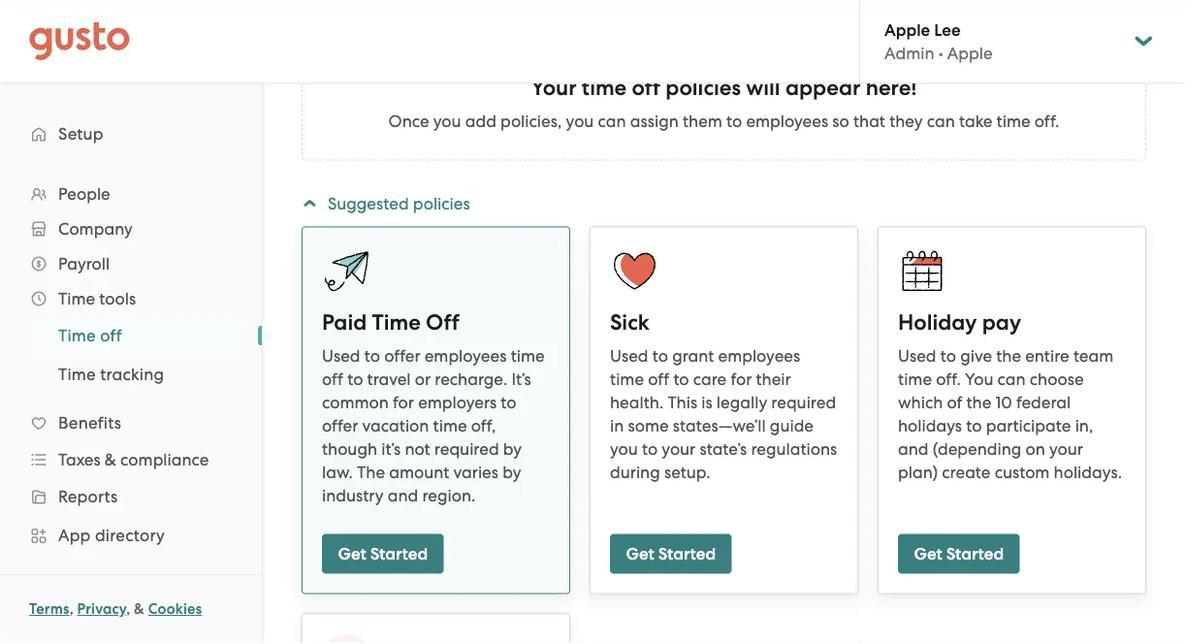 Task type: describe. For each thing, give the bounding box(es) containing it.
for inside the used to grant employees time off to care for their health. this is legally required in some states—we'll guide you to your state's regulations during setup.
[[731, 369, 752, 388]]

to up common at the bottom left of page
[[347, 369, 363, 388]]

time for time tools
[[58, 289, 95, 308]]

time tracking
[[58, 365, 164, 384]]

used to grant employees time off to care for their health. this is legally required in some states—we'll guide you to your state's regulations during setup.
[[610, 346, 837, 482]]

to up this
[[674, 369, 689, 388]]

people
[[58, 184, 110, 204]]

off. inside the used to give the entire team time off. you can choose which of the 10 federal holidays to participate in, and (depending on your plan) create custom holidays.
[[936, 369, 961, 388]]

time up the it's
[[511, 346, 545, 365]]

used for holiday pay
[[898, 346, 937, 365]]

which
[[898, 392, 943, 412]]

recharge.
[[435, 369, 508, 388]]

time off link
[[35, 318, 243, 353]]

plan)
[[898, 462, 938, 482]]

time for time tracking
[[58, 365, 96, 384]]

cookies button
[[148, 598, 202, 621]]

home image
[[29, 22, 130, 61]]

employers
[[418, 392, 497, 412]]

you
[[965, 369, 994, 388]]

company
[[58, 219, 133, 239]]

1 horizontal spatial off.
[[1035, 111, 1060, 130]]

tools
[[99, 289, 136, 308]]

setup link
[[19, 116, 243, 151]]

policies inside the suggested policies tab
[[413, 194, 470, 213]]

amount
[[389, 462, 449, 482]]

0 horizontal spatial you
[[433, 111, 461, 130]]

tracking
[[100, 365, 164, 384]]

create
[[942, 462, 991, 482]]

get started for paid
[[338, 544, 428, 564]]

list containing time off
[[0, 316, 262, 394]]

is
[[702, 392, 713, 412]]

will
[[746, 75, 781, 101]]

team
[[1074, 346, 1114, 365]]

guide
[[770, 416, 814, 435]]

sick
[[610, 310, 649, 336]]

time right your
[[582, 75, 627, 101]]

to down the some on the right of the page
[[642, 439, 658, 458]]

so
[[833, 111, 850, 130]]

1 by from the top
[[503, 439, 522, 458]]

privacy link
[[77, 600, 126, 618]]

get started for holiday
[[914, 544, 1004, 564]]

1 horizontal spatial the
[[996, 346, 1021, 365]]

required inside used to offer employees time off to travel or recharge. it's common for employers to offer vacation time off, though it's not required by law. the amount varies by industry and region.
[[434, 439, 499, 458]]

care
[[693, 369, 727, 388]]

it's
[[512, 369, 531, 388]]

time down employers on the bottom of the page
[[433, 416, 467, 435]]

used for sick
[[610, 346, 649, 365]]

give
[[961, 346, 992, 365]]

taxes
[[58, 450, 101, 469]]

get for holiday pay
[[914, 544, 943, 564]]

law.
[[322, 462, 353, 482]]

company button
[[19, 211, 243, 246]]

participate
[[986, 416, 1071, 435]]

the
[[357, 462, 385, 482]]

in,
[[1075, 416, 1093, 435]]

used for paid time off
[[322, 346, 360, 365]]

2 , from the left
[[126, 600, 130, 618]]

10
[[996, 392, 1012, 412]]

not
[[405, 439, 430, 458]]

suggested policies
[[328, 194, 470, 213]]

travel
[[367, 369, 411, 388]]

directory
[[95, 526, 165, 545]]

off
[[426, 310, 460, 336]]

terms , privacy , & cookies
[[29, 600, 202, 618]]

& inside taxes & compliance dropdown button
[[105, 450, 116, 469]]

or
[[415, 369, 431, 388]]

holiday
[[898, 310, 977, 336]]

entire
[[1026, 346, 1070, 365]]

setup
[[58, 124, 104, 144]]

compliance
[[120, 450, 209, 469]]

to right them
[[727, 111, 742, 130]]

setup.
[[664, 462, 711, 482]]

benefits
[[58, 413, 121, 433]]

they
[[890, 111, 923, 130]]

get for paid time off
[[338, 544, 366, 564]]

suggested
[[328, 194, 409, 213]]

app
[[58, 526, 91, 545]]

for inside used to offer employees time off to travel or recharge. it's common for employers to offer vacation time off, though it's not required by law. the amount varies by industry and region.
[[393, 392, 414, 412]]

1 , from the left
[[69, 600, 74, 618]]

app directory
[[58, 526, 165, 545]]

federal
[[1016, 392, 1071, 412]]

them
[[683, 111, 722, 130]]

and inside used to offer employees time off to travel or recharge. it's common for employers to offer vacation time off, though it's not required by law. the amount varies by industry and region.
[[388, 486, 418, 505]]

your inside the used to grant employees time off to care for their health. this is legally required in some states—we'll guide you to your state's regulations during setup.
[[662, 439, 696, 458]]

varies
[[453, 462, 499, 482]]

off inside used to offer employees time off to travel or recharge. it's common for employers to offer vacation time off, though it's not required by law. the amount varies by industry and region.
[[322, 369, 343, 388]]

states—we'll
[[673, 416, 766, 435]]

it's
[[381, 439, 401, 458]]

time inside the used to grant employees time off to care for their health. this is legally required in some states—we'll guide you to your state's regulations during setup.
[[610, 369, 644, 388]]

1 horizontal spatial can
[[927, 111, 955, 130]]

taxes & compliance button
[[19, 442, 243, 477]]

0 vertical spatial policies
[[666, 75, 741, 101]]

some
[[628, 416, 669, 435]]

choose
[[1030, 369, 1084, 388]]

to left grant
[[653, 346, 668, 365]]

you inside the used to grant employees time off to care for their health. this is legally required in some states—we'll guide you to your state's regulations during setup.
[[610, 439, 638, 458]]

2 started from the left
[[658, 544, 716, 564]]

paid
[[322, 310, 367, 336]]

their
[[756, 369, 791, 388]]

terms link
[[29, 600, 69, 618]]

in
[[610, 416, 624, 435]]



Task type: vqa. For each thing, say whether or not it's contained in the screenshot.
FEDERAL at the right of page
yes



Task type: locate. For each thing, give the bounding box(es) containing it.
0 horizontal spatial offer
[[322, 416, 358, 435]]

get started down create
[[914, 544, 1004, 564]]

list containing people
[[0, 177, 262, 643]]

1 get from the left
[[338, 544, 366, 564]]

•
[[939, 43, 943, 63]]

time left off
[[372, 310, 421, 336]]

and up plan)
[[898, 439, 929, 458]]

0 vertical spatial by
[[503, 439, 522, 458]]

0 horizontal spatial can
[[598, 111, 626, 130]]

off down tools
[[100, 326, 122, 345]]

0 horizontal spatial ,
[[69, 600, 74, 618]]

0 horizontal spatial started
[[370, 544, 428, 564]]

people button
[[19, 177, 243, 211]]

for up vacation
[[393, 392, 414, 412]]

legally
[[717, 392, 767, 412]]

to down the it's
[[501, 392, 517, 412]]

your inside the used to give the entire team time off. you can choose which of the 10 federal holidays to participate in, and (depending on your plan) create custom holidays.
[[1050, 439, 1084, 458]]

3 used from the left
[[898, 346, 937, 365]]

to up travel
[[365, 346, 380, 365]]

2 horizontal spatial can
[[998, 369, 1026, 388]]

payroll
[[58, 254, 110, 274]]

terms
[[29, 600, 69, 618]]

2 list from the top
[[0, 316, 262, 394]]

employees up their
[[718, 346, 801, 365]]

0 vertical spatial the
[[996, 346, 1021, 365]]

by down the it's
[[503, 439, 522, 458]]

off. right take
[[1035, 111, 1060, 130]]

reports link
[[19, 479, 243, 514]]

1 vertical spatial apple
[[948, 43, 993, 63]]

employees up recharge.
[[425, 346, 507, 365]]

apple lee admin • apple
[[885, 20, 993, 63]]

health.
[[610, 392, 664, 412]]

though
[[322, 439, 377, 458]]

1 horizontal spatial started
[[658, 544, 716, 564]]

3 get from the left
[[914, 544, 943, 564]]

time tools
[[58, 289, 136, 308]]

admin
[[885, 43, 935, 63]]

0 horizontal spatial required
[[434, 439, 499, 458]]

you down the in
[[610, 439, 638, 458]]

2 your from the left
[[1050, 439, 1084, 458]]

custom
[[995, 462, 1050, 482]]

pay
[[982, 310, 1021, 336]]

1 vertical spatial offer
[[322, 416, 358, 435]]

list
[[0, 177, 262, 643], [0, 316, 262, 394]]

appear
[[786, 75, 861, 101]]

here!
[[866, 75, 917, 101]]

1 horizontal spatial get
[[626, 544, 654, 564]]

grant
[[672, 346, 714, 365]]

can inside the used to give the entire team time off. you can choose which of the 10 federal holidays to participate in, and (depending on your plan) create custom holidays.
[[998, 369, 1026, 388]]

used inside the used to grant employees time off to care for their health. this is legally required in some states—we'll guide you to your state's regulations during setup.
[[610, 346, 649, 365]]

add
[[465, 111, 497, 130]]

off up common at the bottom left of page
[[322, 369, 343, 388]]

apple up admin
[[885, 20, 930, 40]]

policies up them
[[666, 75, 741, 101]]

&
[[105, 450, 116, 469], [134, 600, 145, 618]]

1 horizontal spatial &
[[134, 600, 145, 618]]

once
[[389, 111, 429, 130]]

apple right •
[[948, 43, 993, 63]]

3 started from the left
[[946, 544, 1004, 564]]

once you add policies, you can assign them to employees so that they can take time off.
[[389, 111, 1060, 130]]

for
[[731, 369, 752, 388], [393, 392, 414, 412]]

2 horizontal spatial used
[[898, 346, 937, 365]]

on
[[1026, 439, 1046, 458]]

suggested policies tab
[[298, 180, 1147, 227]]

started for paid
[[370, 544, 428, 564]]

your down in,
[[1050, 439, 1084, 458]]

, left 'privacy'
[[69, 600, 74, 618]]

can
[[598, 111, 626, 130], [927, 111, 955, 130], [998, 369, 1026, 388]]

and down amount
[[388, 486, 418, 505]]

apple
[[885, 20, 930, 40], [948, 43, 993, 63]]

started for holiday
[[946, 544, 1004, 564]]

get started down industry
[[338, 544, 428, 564]]

your
[[531, 75, 577, 101]]

get started
[[338, 544, 428, 564], [626, 544, 716, 564], [914, 544, 1004, 564]]

and inside the used to give the entire team time off. you can choose which of the 10 federal holidays to participate in, and (depending on your plan) create custom holidays.
[[898, 439, 929, 458]]

0 horizontal spatial get started
[[338, 544, 428, 564]]

that
[[854, 111, 886, 130]]

this
[[668, 392, 698, 412]]

payroll button
[[19, 246, 243, 281]]

0 horizontal spatial for
[[393, 392, 414, 412]]

the down you at the right bottom
[[967, 392, 992, 412]]

time
[[58, 289, 95, 308], [372, 310, 421, 336], [58, 326, 96, 345], [58, 365, 96, 384]]

you down your
[[566, 111, 594, 130]]

& left cookies
[[134, 600, 145, 618]]

time down time tools
[[58, 326, 96, 345]]

0 horizontal spatial used
[[322, 346, 360, 365]]

2 horizontal spatial you
[[610, 439, 638, 458]]

benefits link
[[19, 405, 243, 440]]

1 vertical spatial the
[[967, 392, 992, 412]]

policies right suggested
[[413, 194, 470, 213]]

1 started from the left
[[370, 544, 428, 564]]

can left the assign
[[598, 111, 626, 130]]

offer
[[384, 346, 421, 365], [322, 416, 358, 435]]

started down industry
[[370, 544, 428, 564]]

employees down will
[[746, 111, 829, 130]]

1 horizontal spatial get started
[[626, 544, 716, 564]]

by right varies
[[503, 462, 521, 482]]

off,
[[471, 416, 496, 435]]

employees for paid time off
[[425, 346, 507, 365]]

0 horizontal spatial policies
[[413, 194, 470, 213]]

1 vertical spatial policies
[[413, 194, 470, 213]]

you left add
[[433, 111, 461, 130]]

region.
[[422, 486, 476, 505]]

time off
[[58, 326, 122, 345]]

1 horizontal spatial required
[[772, 392, 836, 412]]

2 get from the left
[[626, 544, 654, 564]]

started down create
[[946, 544, 1004, 564]]

employees
[[746, 111, 829, 130], [425, 346, 507, 365], [718, 346, 801, 365]]

required up varies
[[434, 439, 499, 458]]

time up health.
[[610, 369, 644, 388]]

app directory link
[[19, 518, 243, 553]]

used to offer employees time off to travel or recharge. it's common for employers to offer vacation time off, though it's not required by law. the amount varies by industry and region.
[[322, 346, 545, 505]]

off.
[[1035, 111, 1060, 130], [936, 369, 961, 388]]

0 vertical spatial offer
[[384, 346, 421, 365]]

vacation
[[362, 416, 429, 435]]

, left cookies
[[126, 600, 130, 618]]

arrow right image
[[298, 195, 322, 211]]

off up health.
[[648, 369, 670, 388]]

privacy
[[77, 600, 126, 618]]

1 vertical spatial off.
[[936, 369, 961, 388]]

your time off policies will appear here!
[[531, 75, 917, 101]]

1 your from the left
[[662, 439, 696, 458]]

0 vertical spatial apple
[[885, 20, 930, 40]]

required
[[772, 392, 836, 412], [434, 439, 499, 458]]

assign
[[630, 111, 679, 130]]

get down industry
[[338, 544, 366, 564]]

1 horizontal spatial policies
[[666, 75, 741, 101]]

0 horizontal spatial get
[[338, 544, 366, 564]]

offer up travel
[[384, 346, 421, 365]]

2 horizontal spatial get
[[914, 544, 943, 564]]

and
[[898, 439, 929, 458], [388, 486, 418, 505]]

1 horizontal spatial you
[[566, 111, 594, 130]]

1 horizontal spatial offer
[[384, 346, 421, 365]]

2 get started from the left
[[626, 544, 716, 564]]

off
[[632, 75, 661, 101], [100, 326, 122, 345], [322, 369, 343, 388], [648, 369, 670, 388]]

1 vertical spatial &
[[134, 600, 145, 618]]

0 vertical spatial for
[[731, 369, 752, 388]]

time tools button
[[19, 281, 243, 316]]

started down setup.
[[658, 544, 716, 564]]

offer up though
[[322, 416, 358, 435]]

time inside "dropdown button"
[[58, 289, 95, 308]]

1 vertical spatial and
[[388, 486, 418, 505]]

get started down setup.
[[626, 544, 716, 564]]

2 used from the left
[[610, 346, 649, 365]]

to up (depending
[[966, 416, 982, 435]]

time down the payroll
[[58, 289, 95, 308]]

employees inside the used to grant employees time off to care for their health. this is legally required in some states—we'll guide you to your state's regulations during setup.
[[718, 346, 801, 365]]

required up guide
[[772, 392, 836, 412]]

employees inside used to offer employees time off to travel or recharge. it's common for employers to offer vacation time off, though it's not required by law. the amount varies by industry and region.
[[425, 346, 507, 365]]

state's
[[700, 439, 747, 458]]

paid time off
[[322, 310, 460, 336]]

to left the give
[[941, 346, 956, 365]]

off inside the gusto navigation element
[[100, 326, 122, 345]]

off up the assign
[[632, 75, 661, 101]]

1 horizontal spatial ,
[[126, 600, 130, 618]]

1 horizontal spatial apple
[[948, 43, 993, 63]]

get for sick
[[626, 544, 654, 564]]

1 vertical spatial for
[[393, 392, 414, 412]]

2 horizontal spatial get started
[[914, 544, 1004, 564]]

employees for sick
[[718, 346, 801, 365]]

holidays.
[[1054, 462, 1122, 482]]

0 horizontal spatial and
[[388, 486, 418, 505]]

of
[[947, 392, 963, 412]]

can up the 10
[[998, 369, 1026, 388]]

common
[[322, 392, 389, 412]]

time inside the used to give the entire team time off. you can choose which of the 10 federal holidays to participate in, and (depending on your plan) create custom holidays.
[[898, 369, 932, 388]]

1 horizontal spatial for
[[731, 369, 752, 388]]

your up setup.
[[662, 439, 696, 458]]

industry
[[322, 486, 384, 505]]

policies,
[[501, 111, 562, 130]]

required inside the used to grant employees time off to care for their health. this is legally required in some states—we'll guide you to your state's regulations during setup.
[[772, 392, 836, 412]]

used down the paid
[[322, 346, 360, 365]]

get
[[338, 544, 366, 564], [626, 544, 654, 564], [914, 544, 943, 564]]

time up which
[[898, 369, 932, 388]]

1 used from the left
[[322, 346, 360, 365]]

time tracking link
[[35, 357, 243, 392]]

1 horizontal spatial used
[[610, 346, 649, 365]]

gusto navigation element
[[0, 83, 262, 643]]

0 vertical spatial and
[[898, 439, 929, 458]]

your
[[662, 439, 696, 458], [1050, 439, 1084, 458]]

2 by from the top
[[503, 462, 521, 482]]

1 list from the top
[[0, 177, 262, 643]]

1 vertical spatial by
[[503, 462, 521, 482]]

2 horizontal spatial started
[[946, 544, 1004, 564]]

0 horizontal spatial off.
[[936, 369, 961, 388]]

0 vertical spatial required
[[772, 392, 836, 412]]

for up legally
[[731, 369, 752, 388]]

during
[[610, 462, 660, 482]]

get down during
[[626, 544, 654, 564]]

0 horizontal spatial the
[[967, 392, 992, 412]]

0 horizontal spatial your
[[662, 439, 696, 458]]

0 horizontal spatial &
[[105, 450, 116, 469]]

(depending
[[933, 439, 1022, 458]]

get down plan)
[[914, 544, 943, 564]]

holidays
[[898, 416, 962, 435]]

off. up of
[[936, 369, 961, 388]]

1 horizontal spatial and
[[898, 439, 929, 458]]

1 horizontal spatial your
[[1050, 439, 1084, 458]]

used down "holiday"
[[898, 346, 937, 365]]

0 horizontal spatial apple
[[885, 20, 930, 40]]

used to give the entire team time off. you can choose which of the 10 federal holidays to participate in, and (depending on your plan) create custom holidays.
[[898, 346, 1122, 482]]

to
[[727, 111, 742, 130], [365, 346, 380, 365], [653, 346, 668, 365], [941, 346, 956, 365], [347, 369, 363, 388], [674, 369, 689, 388], [501, 392, 517, 412], [966, 416, 982, 435], [642, 439, 658, 458]]

time down time off
[[58, 365, 96, 384]]

taxes & compliance
[[58, 450, 209, 469]]

time right take
[[997, 111, 1031, 130]]

0 vertical spatial &
[[105, 450, 116, 469]]

used inside the used to give the entire team time off. you can choose which of the 10 federal holidays to participate in, and (depending on your plan) create custom holidays.
[[898, 346, 937, 365]]

& right taxes
[[105, 450, 116, 469]]

the right the give
[[996, 346, 1021, 365]]

used down sick
[[610, 346, 649, 365]]

used inside used to offer employees time off to travel or recharge. it's common for employers to offer vacation time off, though it's not required by law. the amount varies by industry and region.
[[322, 346, 360, 365]]

can right they
[[927, 111, 955, 130]]

1 vertical spatial required
[[434, 439, 499, 458]]

time for time off
[[58, 326, 96, 345]]

3 get started from the left
[[914, 544, 1004, 564]]

0 vertical spatial off.
[[1035, 111, 1060, 130]]

1 get started from the left
[[338, 544, 428, 564]]

used
[[322, 346, 360, 365], [610, 346, 649, 365], [898, 346, 937, 365]]

off inside the used to grant employees time off to care for their health. this is legally required in some states—we'll guide you to your state's regulations during setup.
[[648, 369, 670, 388]]



